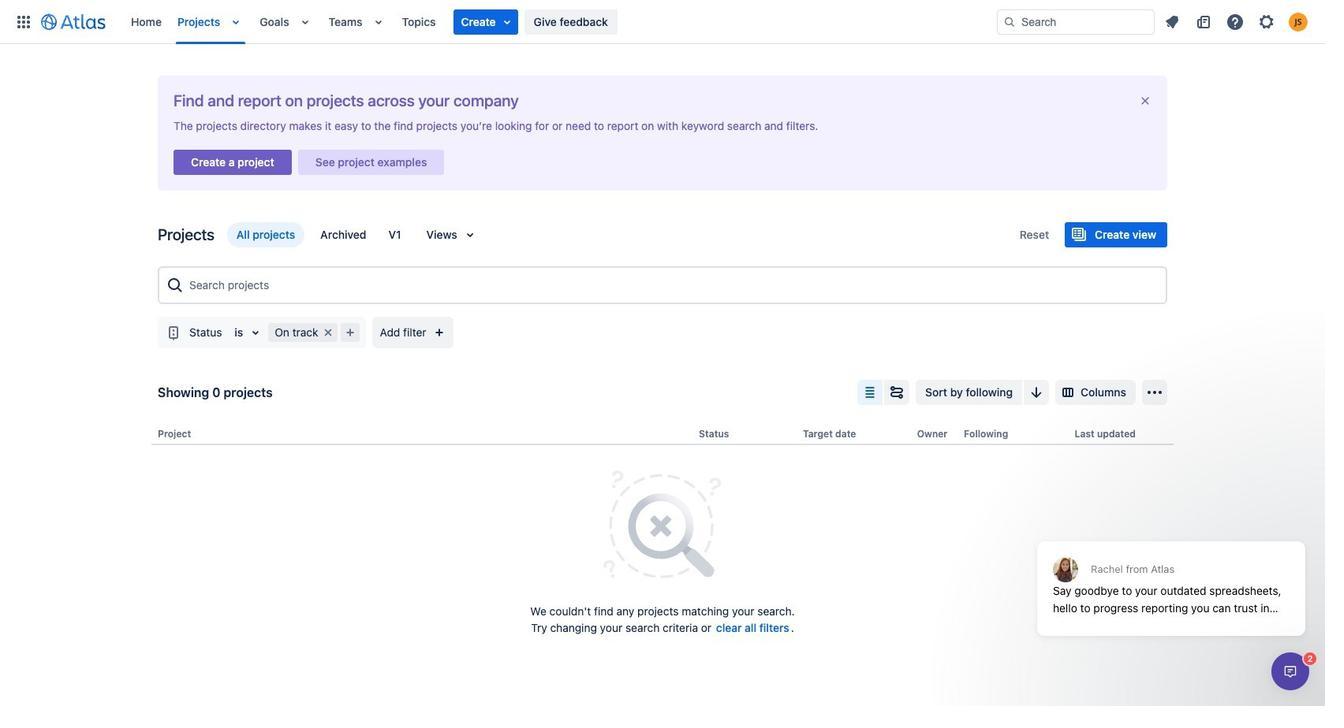 Task type: locate. For each thing, give the bounding box(es) containing it.
add another entity image
[[340, 323, 359, 342]]

list
[[123, 0, 997, 44], [1158, 9, 1316, 34]]

dialog
[[1030, 503, 1314, 648], [1272, 653, 1310, 691]]

remove image
[[318, 323, 337, 342]]

list item
[[453, 9, 518, 34]]

status image
[[164, 323, 183, 342]]

0 horizontal spatial list
[[123, 0, 997, 44]]

Search projects field
[[185, 271, 1160, 300]]

display as list image
[[861, 383, 880, 402]]

help image
[[1226, 12, 1245, 31]]

search projects image
[[166, 276, 185, 295]]

banner
[[0, 0, 1325, 44]]

display as timeline image
[[888, 383, 907, 402]]

notifications image
[[1163, 12, 1182, 31]]

None search field
[[997, 9, 1155, 34]]



Task type: vqa. For each thing, say whether or not it's contained in the screenshot.
Add team or contributors image on the right top of the page
no



Task type: describe. For each thing, give the bounding box(es) containing it.
switch to... image
[[14, 12, 33, 31]]

0 vertical spatial dialog
[[1030, 503, 1314, 648]]

account image
[[1289, 12, 1308, 31]]

reverse sort order image
[[1027, 383, 1046, 402]]

settings image
[[1257, 12, 1276, 31]]

close banner image
[[1139, 95, 1152, 107]]

1 horizontal spatial list
[[1158, 9, 1316, 34]]

search image
[[1003, 15, 1016, 28]]

Search field
[[997, 9, 1155, 34]]

list item inside list
[[453, 9, 518, 34]]

1 vertical spatial dialog
[[1272, 653, 1310, 691]]

top element
[[9, 0, 997, 44]]

more options image
[[1145, 383, 1164, 402]]



